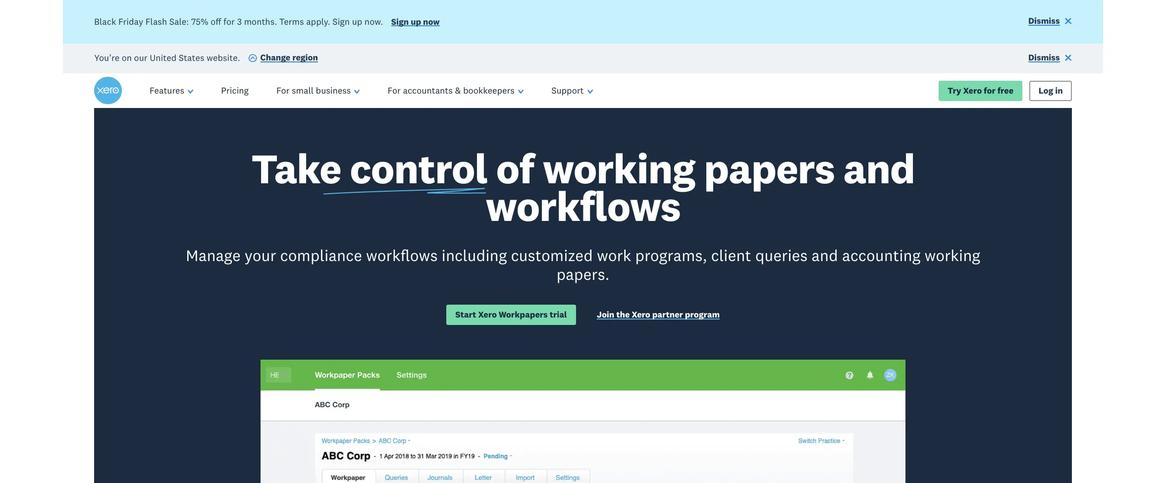 Task type: vqa. For each thing, say whether or not it's contained in the screenshot.
Phone text field
no



Task type: locate. For each thing, give the bounding box(es) containing it.
xero right try
[[964, 85, 982, 96]]

up left the now.
[[352, 16, 362, 27]]

1 vertical spatial working
[[925, 245, 981, 265]]

xero inside "link"
[[632, 309, 650, 320]]

for
[[277, 85, 290, 96], [388, 85, 401, 96]]

0 horizontal spatial sign
[[333, 16, 350, 27]]

client
[[711, 245, 752, 265]]

xero right the "start"
[[478, 309, 497, 320]]

small
[[292, 85, 314, 96]]

1 horizontal spatial for
[[388, 85, 401, 96]]

log
[[1039, 85, 1054, 96]]

papers.
[[557, 264, 610, 284]]

queries
[[756, 245, 808, 265]]

sign right the now.
[[391, 16, 409, 27]]

0 vertical spatial dismiss
[[1029, 15, 1060, 26]]

your
[[245, 245, 276, 265]]

features button
[[136, 74, 207, 108]]

customized
[[511, 245, 593, 265]]

and inside manage your compliance workflows including customized work programs, client queries and accounting working papers.
[[812, 245, 838, 265]]

try xero for free
[[948, 85, 1014, 96]]

for left accountants
[[388, 85, 401, 96]]

change region
[[260, 52, 318, 63]]

workflows inside manage your compliance workflows including customized work programs, client queries and accounting working papers.
[[366, 245, 438, 265]]

including
[[442, 245, 507, 265]]

for inside dropdown button
[[388, 85, 401, 96]]

up left the now
[[411, 16, 421, 27]]

log in
[[1039, 85, 1063, 96]]

0 vertical spatial working
[[543, 142, 695, 194]]

for accountants & bookkeepers
[[388, 85, 515, 96]]

0 horizontal spatial up
[[352, 16, 362, 27]]

0 horizontal spatial for
[[224, 16, 235, 27]]

0 vertical spatial for
[[224, 16, 235, 27]]

1 vertical spatial for
[[984, 85, 996, 96]]

dismiss for you're on our united states website.
[[1029, 52, 1060, 63]]

papers
[[704, 142, 835, 194]]

try
[[948, 85, 962, 96]]

flash
[[146, 16, 167, 27]]

working
[[543, 142, 695, 194], [925, 245, 981, 265]]

now.
[[365, 16, 383, 27]]

apply.
[[306, 16, 330, 27]]

2 dismiss button from the top
[[1029, 52, 1072, 65]]

features
[[150, 85, 184, 96]]

2 for from the left
[[388, 85, 401, 96]]

workflows inside of working papers and workflows
[[486, 180, 681, 232]]

manage your compliance workflows including customized work programs, client queries and accounting working papers.
[[186, 245, 981, 284]]

1 dismiss button from the top
[[1029, 15, 1072, 29]]

up
[[352, 16, 362, 27], [411, 16, 421, 27]]

2 horizontal spatial xero
[[964, 85, 982, 96]]

working inside manage your compliance workflows including customized work programs, client queries and accounting working papers.
[[925, 245, 981, 265]]

for
[[224, 16, 235, 27], [984, 85, 996, 96]]

1 vertical spatial dismiss
[[1029, 52, 1060, 63]]

you're on our united states website.
[[94, 52, 240, 63]]

and inside of working papers and workflows
[[844, 142, 915, 194]]

for inside "dropdown button"
[[277, 85, 290, 96]]

region
[[292, 52, 318, 63]]

1 vertical spatial workflows
[[366, 245, 438, 265]]

0 vertical spatial workflows
[[486, 180, 681, 232]]

1 horizontal spatial up
[[411, 16, 421, 27]]

for left free
[[984, 85, 996, 96]]

trial
[[550, 309, 567, 320]]

start xero workpapers trial
[[456, 309, 567, 320]]

accounting
[[842, 245, 921, 265]]

0 horizontal spatial and
[[812, 245, 838, 265]]

sign up now
[[391, 16, 440, 27]]

1 vertical spatial and
[[812, 245, 838, 265]]

sign right apply.
[[333, 16, 350, 27]]

manage
[[186, 245, 241, 265]]

program
[[685, 309, 720, 320]]

xero right the
[[632, 309, 650, 320]]

sign up now link
[[391, 16, 440, 29]]

dismiss for black friday flash sale: 75% off for 3 months. terms apply. sign up now.
[[1029, 15, 1060, 26]]

1 horizontal spatial workflows
[[486, 180, 681, 232]]

for for for small business
[[277, 85, 290, 96]]

1 horizontal spatial sign
[[391, 16, 409, 27]]

1 vertical spatial dismiss button
[[1029, 52, 1072, 65]]

united
[[150, 52, 177, 63]]

1 dismiss from the top
[[1029, 15, 1060, 26]]

1 for from the left
[[277, 85, 290, 96]]

sign
[[333, 16, 350, 27], [391, 16, 409, 27]]

dismiss
[[1029, 15, 1060, 26], [1029, 52, 1060, 63]]

1 horizontal spatial working
[[925, 245, 981, 265]]

dismiss button
[[1029, 15, 1072, 29], [1029, 52, 1072, 65]]

states
[[179, 52, 204, 63]]

change
[[260, 52, 290, 63]]

0 horizontal spatial xero
[[478, 309, 497, 320]]

0 horizontal spatial workflows
[[366, 245, 438, 265]]

0 vertical spatial dismiss button
[[1029, 15, 1072, 29]]

months.
[[244, 16, 277, 27]]

1 horizontal spatial xero
[[632, 309, 650, 320]]

off
[[211, 16, 221, 27]]

now
[[423, 16, 440, 27]]

working inside of working papers and workflows
[[543, 142, 695, 194]]

sale:
[[169, 16, 189, 27]]

take control
[[251, 142, 488, 194]]

for left small
[[277, 85, 290, 96]]

1 horizontal spatial and
[[844, 142, 915, 194]]

for for for accountants & bookkeepers
[[388, 85, 401, 96]]

start xero workpapers trial link
[[446, 305, 576, 325]]

xero for start
[[478, 309, 497, 320]]

and
[[844, 142, 915, 194], [812, 245, 838, 265]]

0 horizontal spatial working
[[543, 142, 695, 194]]

for left 3
[[224, 16, 235, 27]]

2 dismiss from the top
[[1029, 52, 1060, 63]]

in
[[1056, 85, 1063, 96]]

take
[[251, 142, 341, 194]]

1 horizontal spatial for
[[984, 85, 996, 96]]

0 horizontal spatial for
[[277, 85, 290, 96]]

xero
[[964, 85, 982, 96], [478, 309, 497, 320], [632, 309, 650, 320]]

workflows
[[486, 180, 681, 232], [366, 245, 438, 265]]

0 vertical spatial and
[[844, 142, 915, 194]]



Task type: describe. For each thing, give the bounding box(es) containing it.
of
[[496, 142, 534, 194]]

support
[[552, 85, 584, 96]]

for small business button
[[263, 74, 374, 108]]

pricing
[[221, 85, 249, 96]]

free
[[998, 85, 1014, 96]]

on
[[122, 52, 132, 63]]

our
[[134, 52, 147, 63]]

business
[[316, 85, 351, 96]]

programs,
[[635, 245, 707, 265]]

friday
[[118, 16, 143, 27]]

of working papers and workflows
[[486, 142, 915, 232]]

join the xero partner program link
[[597, 309, 720, 322]]

for accountants & bookkeepers button
[[374, 74, 538, 108]]

work
[[597, 245, 631, 265]]

black
[[94, 16, 116, 27]]

you're
[[94, 52, 120, 63]]

website.
[[207, 52, 240, 63]]

support button
[[538, 74, 607, 108]]

try xero for free link
[[939, 81, 1023, 101]]

join
[[597, 309, 615, 320]]

start
[[456, 309, 476, 320]]

pricing link
[[207, 74, 263, 108]]

bookkeepers
[[463, 85, 515, 96]]

partner
[[652, 309, 683, 320]]

black friday flash sale: 75% off for 3 months. terms apply. sign up now.
[[94, 16, 383, 27]]

3
[[237, 16, 242, 27]]

log in link
[[1030, 81, 1072, 101]]

accountants
[[403, 85, 453, 96]]

terms
[[279, 16, 304, 27]]

change region button
[[248, 52, 318, 65]]

compliance
[[280, 245, 362, 265]]

dismiss button for you're on our united states website.
[[1029, 52, 1072, 65]]

xero homepage image
[[94, 77, 122, 105]]

&
[[455, 85, 461, 96]]

workpapers
[[499, 309, 548, 320]]

for small business
[[277, 85, 351, 96]]

dismiss button for black friday flash sale: 75% off for 3 months. terms apply. sign up now.
[[1029, 15, 1072, 29]]

the
[[616, 309, 630, 320]]

control
[[350, 142, 488, 194]]

join the xero partner program
[[597, 309, 720, 320]]

xero for try
[[964, 85, 982, 96]]

75%
[[191, 16, 208, 27]]

for inside try xero for free link
[[984, 85, 996, 96]]



